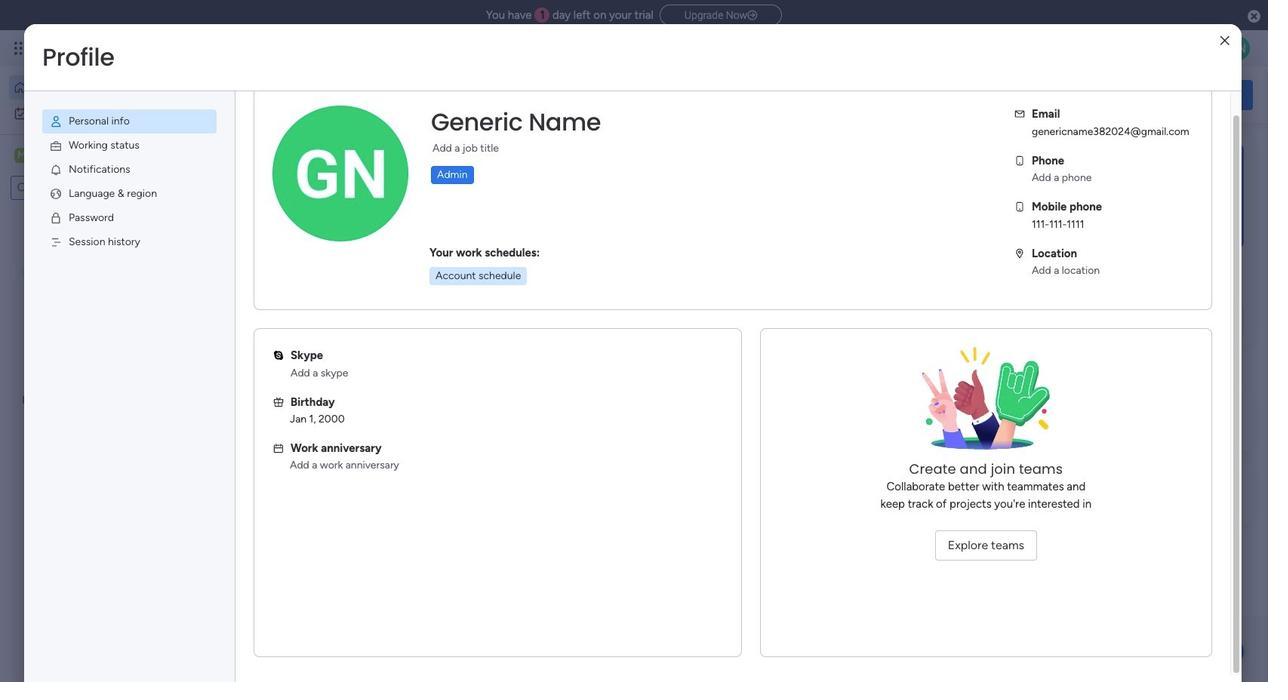 Task type: describe. For each thing, give the bounding box(es) containing it.
2 menu item from the top
[[42, 134, 217, 158]]

1 option from the top
[[9, 76, 184, 100]]

Search in workspace field
[[32, 179, 108, 197]]

language & region image
[[49, 187, 63, 201]]

personal info image
[[49, 115, 63, 128]]

working status image
[[49, 139, 63, 153]]

component image
[[502, 330, 515, 343]]

quick search results list box
[[233, 171, 991, 372]]

workspace selection element
[[14, 147, 126, 166]]

1 menu item from the top
[[42, 110, 217, 134]]

dapulse close image
[[1248, 9, 1261, 24]]

open update feed (inbox) image
[[233, 390, 252, 408]]

close image
[[1221, 35, 1230, 46]]

5 menu item from the top
[[42, 206, 217, 230]]

clear search image
[[110, 181, 125, 196]]

6 menu item from the top
[[42, 230, 217, 255]]

dapulse rightstroke image
[[748, 10, 758, 21]]

4 menu item from the top
[[42, 182, 217, 206]]

public board image
[[252, 306, 269, 322]]

component image
[[252, 330, 266, 343]]

1 vertical spatial workspace image
[[258, 486, 295, 522]]

notifications image
[[49, 163, 63, 177]]

add to favorites image
[[450, 306, 465, 321]]

no teams image
[[911, 347, 1062, 461]]

menu menu
[[24, 91, 235, 273]]

getting started element
[[1027, 391, 1254, 451]]

close my workspaces image
[[233, 441, 252, 459]]



Task type: locate. For each thing, give the bounding box(es) containing it.
option
[[9, 76, 184, 100], [9, 101, 184, 125]]

select product image
[[14, 41, 29, 56]]

1 horizontal spatial workspace image
[[258, 486, 295, 522]]

help center element
[[1027, 463, 1254, 524]]

generic name image
[[1227, 36, 1251, 60]]

1 vertical spatial option
[[9, 101, 184, 125]]

v2 bolt switch image
[[1157, 86, 1166, 103]]

None field
[[427, 106, 605, 138]]

add to favorites image
[[700, 306, 715, 321]]

0 vertical spatial option
[[9, 76, 184, 100]]

password image
[[49, 211, 63, 225]]

public board image
[[502, 306, 518, 322]]

workspace image inside workspace selection "element"
[[14, 147, 29, 164]]

3 menu item from the top
[[42, 158, 217, 182]]

close recently visited image
[[233, 153, 252, 171]]

0 vertical spatial workspace image
[[14, 147, 29, 164]]

2 option from the top
[[9, 101, 184, 125]]

option up workspace selection "element"
[[9, 101, 184, 125]]

option up personal info icon
[[9, 76, 184, 100]]

templates image image
[[1041, 144, 1240, 248]]

workspace image
[[14, 147, 29, 164], [258, 486, 295, 522]]

menu item
[[42, 110, 217, 134], [42, 134, 217, 158], [42, 158, 217, 182], [42, 182, 217, 206], [42, 206, 217, 230], [42, 230, 217, 255]]

session history image
[[49, 236, 63, 249]]

0 horizontal spatial workspace image
[[14, 147, 29, 164]]

v2 user feedback image
[[1039, 86, 1051, 103]]



Task type: vqa. For each thing, say whether or not it's contained in the screenshot.
6th menu item from the bottom of the the menu menu
yes



